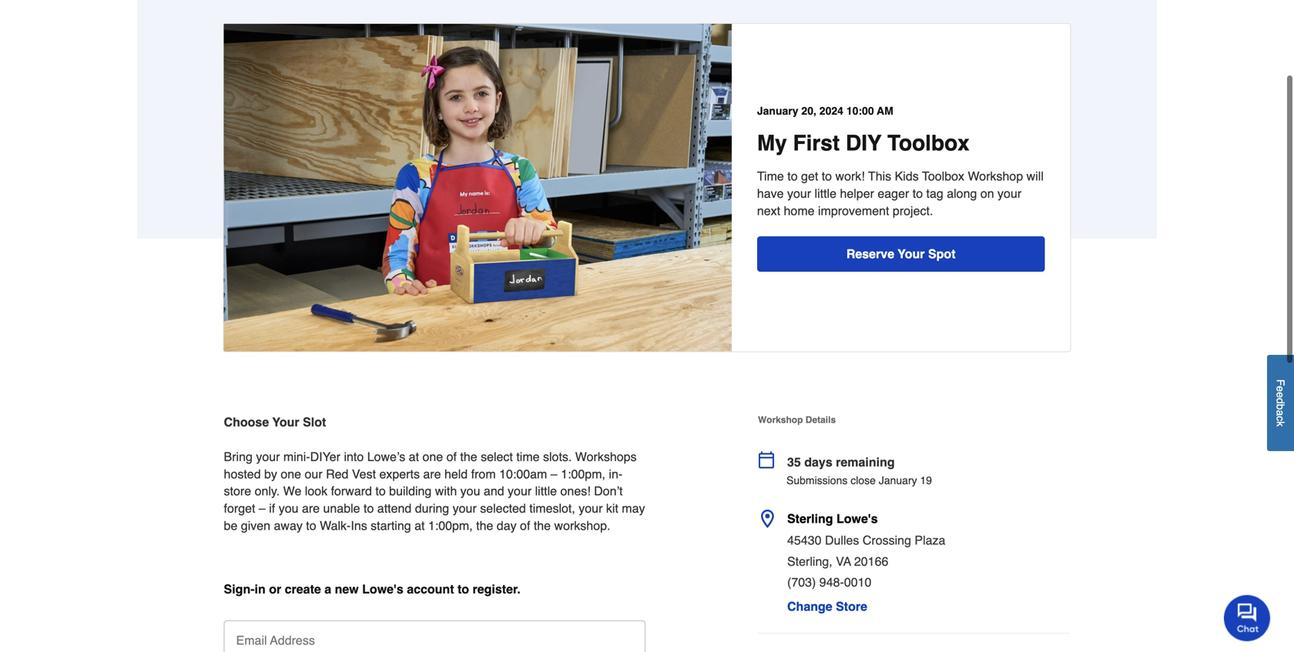 Task type: vqa. For each thing, say whether or not it's contained in the screenshot.
right MORE
no



Task type: locate. For each thing, give the bounding box(es) containing it.
unable
[[323, 502, 360, 516]]

c
[[1275, 416, 1287, 422]]

are up with on the bottom left
[[423, 467, 441, 482]]

your left slot
[[272, 415, 300, 430]]

create
[[285, 583, 321, 597]]

a up the "k"
[[1275, 410, 1287, 416]]

1 vertical spatial january
[[879, 475, 918, 487]]

kids
[[895, 169, 919, 183]]

0 vertical spatial of
[[447, 450, 457, 464]]

your inside button
[[898, 247, 925, 261]]

your down with on the bottom left
[[453, 502, 477, 516]]

one up with on the bottom left
[[423, 450, 443, 464]]

1 vertical spatial a
[[325, 583, 331, 597]]

will
[[1027, 169, 1044, 183]]

may
[[622, 502, 645, 516]]

only.
[[255, 485, 280, 499]]

– down slots.
[[551, 467, 558, 482]]

1 horizontal spatial little
[[815, 186, 837, 201]]

0 vertical spatial january
[[757, 105, 799, 117]]

one up we
[[281, 467, 301, 482]]

the
[[460, 450, 478, 464], [476, 519, 493, 533], [534, 519, 551, 533]]

to
[[788, 169, 798, 183], [822, 169, 832, 183], [913, 186, 923, 201], [376, 485, 386, 499], [364, 502, 374, 516], [306, 519, 316, 533], [458, 583, 469, 597]]

20166
[[855, 555, 889, 569]]

little inside time to get to work! this kids toolbox workshop will have your little helper eager to tag along on your next home improvement project.
[[815, 186, 837, 201]]

1 vertical spatial toolbox
[[922, 169, 965, 183]]

my
[[757, 131, 787, 156]]

are down look
[[302, 502, 320, 516]]

or
[[269, 583, 281, 597]]

0 vertical spatial your
[[898, 247, 925, 261]]

to left get
[[788, 169, 798, 183]]

0 horizontal spatial lowe's
[[362, 583, 404, 597]]

one
[[423, 450, 443, 464], [281, 467, 301, 482]]

don't
[[594, 485, 623, 499]]

you right if
[[279, 502, 299, 516]]

reserve
[[847, 247, 895, 261]]

1 horizontal spatial one
[[423, 450, 443, 464]]

e
[[1275, 386, 1287, 392], [1275, 392, 1287, 398]]

a
[[1275, 410, 1287, 416], [325, 583, 331, 597]]

1 horizontal spatial are
[[423, 467, 441, 482]]

1 horizontal spatial you
[[461, 485, 480, 499]]

little up timeslot,
[[535, 485, 557, 499]]

e up b
[[1275, 392, 1287, 398]]

1 horizontal spatial a
[[1275, 410, 1287, 416]]

1 horizontal spatial lowe's
[[837, 512, 878, 526]]

0 vertical spatial are
[[423, 467, 441, 482]]

crossing
[[863, 534, 912, 548]]

1 vertical spatial little
[[535, 485, 557, 499]]

10:00am
[[499, 467, 547, 482]]

– left if
[[259, 502, 266, 516]]

home
[[784, 204, 815, 218]]

948-
[[820, 576, 844, 590]]

lowe's up 'dulles'
[[837, 512, 878, 526]]

toolbox
[[888, 131, 970, 156], [922, 169, 965, 183]]

–
[[551, 467, 558, 482], [259, 502, 266, 516]]

0 horizontal spatial are
[[302, 502, 320, 516]]

workshop.
[[555, 519, 611, 533]]

ins
[[351, 519, 367, 533]]

ones!
[[561, 485, 591, 499]]

a left new
[[325, 583, 331, 597]]

my first diy toolbox
[[757, 131, 970, 156]]

0 horizontal spatial 1:00pm,
[[428, 519, 473, 533]]

1 horizontal spatial 1:00pm,
[[561, 467, 606, 482]]

35
[[788, 455, 801, 470]]

get
[[802, 169, 819, 183]]

1 vertical spatial 1:00pm,
[[428, 519, 473, 533]]

0 horizontal spatial your
[[272, 415, 300, 430]]

1 vertical spatial at
[[415, 519, 425, 533]]

1 vertical spatial lowe's
[[362, 583, 404, 597]]

1 vertical spatial your
[[272, 415, 300, 430]]

1 vertical spatial are
[[302, 502, 320, 516]]

january
[[757, 105, 799, 117], [879, 475, 918, 487]]

toolbox up tag
[[922, 169, 965, 183]]

1 horizontal spatial of
[[520, 519, 531, 533]]

1:00pm,
[[561, 467, 606, 482], [428, 519, 473, 533]]

experts
[[380, 467, 420, 482]]

next
[[757, 204, 781, 218]]

in
[[255, 583, 266, 597]]

am
[[877, 105, 894, 117]]

if
[[269, 502, 275, 516]]

register.
[[473, 583, 521, 597]]

you down from
[[461, 485, 480, 499]]

january left 19
[[879, 475, 918, 487]]

email
[[236, 634, 267, 648]]

january 20, 2024  10:00 am
[[757, 105, 894, 117]]

january left 20,
[[757, 105, 799, 117]]

hosted
[[224, 467, 261, 482]]

2 e from the top
[[1275, 392, 1287, 398]]

away
[[274, 519, 303, 533]]

0 vertical spatial –
[[551, 467, 558, 482]]

walk-
[[320, 519, 351, 533]]

1 vertical spatial –
[[259, 502, 266, 516]]

f e e d b a c k button
[[1268, 355, 1295, 452]]

to right the away
[[306, 519, 316, 533]]

f e e d b a c k
[[1275, 380, 1287, 427]]

time
[[757, 169, 784, 183]]

toolbox up kids
[[888, 131, 970, 156]]

at
[[409, 450, 419, 464], [415, 519, 425, 533]]

0 vertical spatial little
[[815, 186, 837, 201]]

held
[[445, 467, 468, 482]]

at up experts
[[409, 450, 419, 464]]

change store button
[[788, 600, 868, 615]]

lowe's right new
[[362, 583, 404, 597]]

little down get
[[815, 186, 837, 201]]

1 vertical spatial one
[[281, 467, 301, 482]]

store
[[224, 485, 251, 499]]

store
[[836, 600, 868, 614]]

(703)
[[788, 576, 816, 590]]

1 horizontal spatial your
[[898, 247, 925, 261]]

this
[[869, 169, 892, 183]]

0 horizontal spatial january
[[757, 105, 799, 117]]

0 horizontal spatial one
[[281, 467, 301, 482]]

1 vertical spatial you
[[279, 502, 299, 516]]

0 horizontal spatial a
[[325, 583, 331, 597]]

of
[[447, 450, 457, 464], [520, 519, 531, 533]]

e up d at the right of page
[[1275, 386, 1287, 392]]

days
[[805, 455, 833, 470]]

your down 10:00am
[[508, 485, 532, 499]]

submissions
[[787, 475, 848, 487]]

0 vertical spatial lowe's
[[837, 512, 878, 526]]

your left spot at the top right
[[898, 247, 925, 261]]

workshop
[[758, 415, 803, 426]]

your up the 'by'
[[256, 450, 280, 464]]

of right day
[[520, 519, 531, 533]]

on
[[981, 186, 995, 201]]

1 vertical spatial of
[[520, 519, 531, 533]]

at down during
[[415, 519, 425, 533]]

0 vertical spatial toolbox
[[888, 131, 970, 156]]

0 horizontal spatial little
[[535, 485, 557, 499]]

19
[[921, 475, 933, 487]]

your
[[788, 186, 812, 201], [998, 186, 1022, 201], [256, 450, 280, 464], [508, 485, 532, 499], [453, 502, 477, 516], [579, 502, 603, 516]]

1 horizontal spatial january
[[879, 475, 918, 487]]

0 vertical spatial 1:00pm,
[[561, 467, 606, 482]]

slots.
[[543, 450, 572, 464]]

location image
[[758, 510, 777, 529]]

new
[[335, 583, 359, 597]]

your right on on the right
[[998, 186, 1022, 201]]

1:00pm, up ones! at the left bottom
[[561, 467, 606, 482]]

your for reserve
[[898, 247, 925, 261]]

0 vertical spatial a
[[1275, 410, 1287, 416]]

1 e from the top
[[1275, 386, 1287, 392]]

Email Address text field
[[224, 621, 646, 653]]

lowe's
[[837, 512, 878, 526], [362, 583, 404, 597]]

1:00pm, down during
[[428, 519, 473, 533]]

of up held
[[447, 450, 457, 464]]



Task type: describe. For each thing, give the bounding box(es) containing it.
your up workshop. at left
[[579, 502, 603, 516]]

red
[[326, 467, 349, 482]]

20,
[[802, 105, 817, 117]]

slot
[[303, 415, 326, 430]]

forward
[[331, 485, 372, 499]]

improvement
[[818, 204, 890, 218]]

bring your mini-diyer into lowe's at one of the select time slots. workshops hosted by one our red vest experts are held from 10:00am – 1:00pm, in- store only. we look forward to building with you and your little ones! don't forget – if you are unable to attend during your selected timeslot, your kit may be given away to walk-ins starting at 1:00pm, the day of the workshop.
[[224, 450, 645, 533]]

email address
[[236, 634, 315, 648]]

to left tag
[[913, 186, 923, 201]]

workshop
[[968, 169, 1024, 183]]

the left day
[[476, 519, 493, 533]]

0010
[[844, 576, 872, 590]]

remaining
[[836, 455, 895, 470]]

to up attend
[[376, 485, 386, 499]]

selected
[[480, 502, 526, 516]]

diyer
[[310, 450, 341, 464]]

select
[[481, 450, 513, 464]]

helper
[[840, 186, 875, 201]]

into
[[344, 450, 364, 464]]

from
[[471, 467, 496, 482]]

to up ins
[[364, 502, 374, 516]]

workshop details
[[758, 415, 836, 426]]

lowe's inside "sterling lowe's 45430 dulles crossing plaza sterling, va 20166 (703) 948-0010"
[[837, 512, 878, 526]]

workshops
[[576, 450, 637, 464]]

in-
[[609, 467, 623, 482]]

vest
[[352, 467, 376, 482]]

with
[[435, 485, 457, 499]]

reserve your spot
[[847, 247, 956, 261]]

toolbox inside time to get to work! this kids toolbox workshop will have your little helper eager to tag along on your next home improvement project.
[[922, 169, 965, 183]]

time
[[517, 450, 540, 464]]

attend
[[377, 502, 412, 516]]

building
[[389, 485, 432, 499]]

change
[[788, 600, 833, 614]]

forget
[[224, 502, 255, 516]]

change store
[[788, 600, 868, 614]]

1 horizontal spatial –
[[551, 467, 558, 482]]

va
[[836, 555, 851, 569]]

2024
[[820, 105, 844, 117]]

details
[[806, 415, 836, 426]]

day
[[497, 519, 517, 533]]

along
[[947, 186, 977, 201]]

kit
[[606, 502, 619, 516]]

be
[[224, 519, 238, 533]]

and
[[484, 485, 504, 499]]

b
[[1275, 404, 1287, 410]]

sign-
[[224, 583, 255, 597]]

10:00
[[847, 105, 874, 117]]

0 horizontal spatial you
[[279, 502, 299, 516]]

during
[[415, 502, 449, 516]]

first
[[793, 131, 840, 156]]

time to get to work! this kids toolbox workshop will have your little helper eager to tag along on your next home improvement project.
[[757, 169, 1044, 218]]

choose your slot
[[224, 415, 326, 430]]

your up home
[[788, 186, 812, 201]]

eager
[[878, 186, 910, 201]]

lowe's
[[367, 450, 406, 464]]

address
[[270, 634, 315, 648]]

diy
[[846, 131, 882, 156]]

the up held
[[460, 450, 478, 464]]

have
[[757, 186, 784, 201]]

work!
[[836, 169, 865, 183]]

tag
[[927, 186, 944, 201]]

your for choose
[[272, 415, 300, 430]]

0 vertical spatial at
[[409, 450, 419, 464]]

plaza
[[915, 534, 946, 548]]

calendar image
[[758, 452, 775, 469]]

to right get
[[822, 169, 832, 183]]

we
[[283, 485, 302, 499]]

sterling lowe's 45430 dulles crossing plaza sterling, va 20166 (703) 948-0010
[[788, 512, 946, 590]]

the down timeslot,
[[534, 519, 551, 533]]

35 days remaining
[[788, 455, 895, 470]]

to right account on the bottom left
[[458, 583, 469, 597]]

submissions close january 19
[[787, 475, 933, 487]]

a inside button
[[1275, 410, 1287, 416]]

dulles
[[825, 534, 860, 548]]

0 horizontal spatial of
[[447, 450, 457, 464]]

project.
[[893, 204, 934, 218]]

0 vertical spatial you
[[461, 485, 480, 499]]

reserve your spot button
[[757, 237, 1045, 272]]

mini-
[[284, 450, 310, 464]]

sterling
[[788, 512, 834, 526]]

k
[[1275, 422, 1287, 427]]

little inside bring your mini-diyer into lowe's at one of the select time slots. workshops hosted by one our red vest experts are held from 10:00am – 1:00pm, in- store only. we look forward to building with you and your little ones! don't forget – if you are unable to attend during your selected timeslot, your kit may be given away to walk-ins starting at 1:00pm, the day of the workshop.
[[535, 485, 557, 499]]

starting
[[371, 519, 411, 533]]

d
[[1275, 398, 1287, 404]]

by
[[264, 467, 277, 482]]

given
[[241, 519, 271, 533]]

0 horizontal spatial –
[[259, 502, 266, 516]]

0 vertical spatial one
[[423, 450, 443, 464]]

45430
[[788, 534, 822, 548]]

choose
[[224, 415, 269, 430]]

f
[[1275, 380, 1287, 386]]

timeslot,
[[530, 502, 576, 516]]

chat invite button image
[[1225, 595, 1272, 642]]



